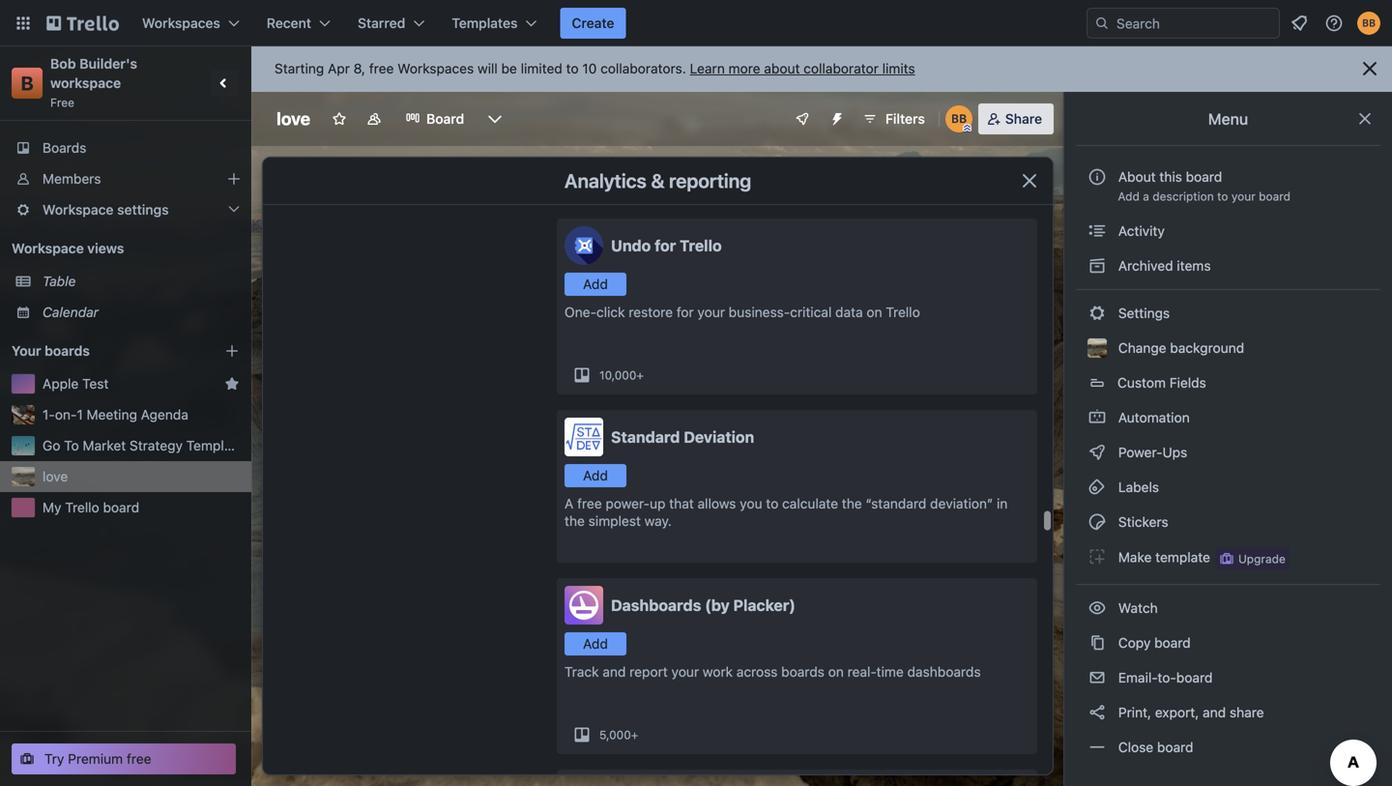 Task type: locate. For each thing, give the bounding box(es) containing it.
+ up standard
[[637, 369, 644, 382]]

for right restore
[[677, 304, 694, 320]]

on right data
[[867, 304, 883, 320]]

1 vertical spatial your
[[698, 304, 725, 320]]

board
[[427, 111, 464, 127]]

2 vertical spatial free
[[127, 751, 151, 767]]

starred
[[358, 15, 406, 31]]

sm image inside settings 'link'
[[1088, 304, 1108, 323]]

settings
[[1115, 305, 1171, 321]]

10
[[583, 60, 597, 76]]

free
[[369, 60, 394, 76], [578, 496, 602, 512], [127, 751, 151, 767]]

2 vertical spatial your
[[672, 664, 699, 680]]

0 vertical spatial to
[[566, 60, 579, 76]]

7 sm image from the top
[[1088, 738, 1108, 757]]

undo
[[611, 237, 651, 255]]

calendar link
[[43, 303, 240, 322]]

strategy
[[130, 438, 183, 454]]

0 vertical spatial +
[[637, 369, 644, 382]]

workspace up table
[[12, 240, 84, 256]]

calendar
[[43, 304, 99, 320]]

print,
[[1119, 705, 1152, 721]]

and left share
[[1203, 705, 1227, 721]]

add up track at left
[[583, 636, 608, 652]]

sm image inside the copy board link
[[1088, 634, 1108, 653]]

make template
[[1115, 550, 1211, 566]]

add button for dashboards
[[565, 633, 627, 656]]

sm image left stickers
[[1088, 513, 1108, 532]]

0 vertical spatial bob builder (bobbuilder40) image
[[1358, 12, 1381, 35]]

up
[[650, 496, 666, 512]]

1 sm image from the top
[[1088, 256, 1108, 276]]

trello down the reporting
[[680, 237, 722, 255]]

sm image left close
[[1088, 738, 1108, 757]]

free
[[50, 96, 74, 109]]

sm image inside watch link
[[1088, 599, 1108, 618]]

for
[[655, 237, 676, 255], [677, 304, 694, 320]]

8,
[[354, 60, 366, 76]]

1
[[77, 407, 83, 423]]

boards link
[[0, 133, 252, 163]]

power-
[[606, 496, 650, 512]]

3 sm image from the top
[[1088, 408, 1108, 428]]

boards right across
[[782, 664, 825, 680]]

custom
[[1118, 375, 1167, 391]]

board down love link
[[103, 500, 139, 516]]

collaborators.
[[601, 60, 687, 76]]

sm image
[[1088, 222, 1108, 241], [1088, 304, 1108, 323], [1088, 408, 1108, 428], [1088, 443, 1108, 462], [1088, 548, 1108, 567], [1088, 668, 1108, 688]]

add button for standard
[[565, 464, 627, 488]]

boards up apple
[[45, 343, 90, 359]]

add button up one-
[[565, 273, 627, 296]]

1 vertical spatial the
[[565, 513, 585, 529]]

5 sm image from the top
[[1088, 634, 1108, 653]]

1 horizontal spatial boards
[[782, 664, 825, 680]]

board inside 'link'
[[1158, 740, 1194, 756]]

board down export,
[[1158, 740, 1194, 756]]

2 vertical spatial to
[[766, 496, 779, 512]]

description
[[1153, 190, 1215, 203]]

free right a
[[578, 496, 602, 512]]

upgrade
[[1239, 552, 1286, 566]]

sm image for stickers
[[1088, 513, 1108, 532]]

to left 10
[[566, 60, 579, 76]]

1 vertical spatial free
[[578, 496, 602, 512]]

0 vertical spatial workspace
[[43, 202, 114, 218]]

sm image inside archived items link
[[1088, 256, 1108, 276]]

0 vertical spatial love
[[277, 108, 311, 129]]

bob builder (bobbuilder40) image right open information menu icon
[[1358, 12, 1381, 35]]

starting
[[275, 60, 324, 76]]

free right premium
[[127, 751, 151, 767]]

sm image for archived items
[[1088, 256, 1108, 276]]

simplest
[[589, 513, 641, 529]]

sm image inside stickers link
[[1088, 513, 1108, 532]]

your left work
[[672, 664, 699, 680]]

2 vertical spatial trello
[[65, 500, 99, 516]]

bob builder's workspace link
[[50, 56, 141, 91]]

custom fields
[[1118, 375, 1207, 391]]

2 sm image from the top
[[1088, 304, 1108, 323]]

sm image for close board
[[1088, 738, 1108, 757]]

that
[[670, 496, 694, 512]]

sm image inside power-ups link
[[1088, 443, 1108, 462]]

sm image left the watch in the bottom right of the page
[[1088, 599, 1108, 618]]

2 vertical spatial add button
[[565, 633, 627, 656]]

on left real-
[[829, 664, 844, 680]]

1 sm image from the top
[[1088, 222, 1108, 241]]

sm image left print,
[[1088, 703, 1108, 723]]

bob builder (bobbuilder40) image right filters
[[946, 105, 973, 133]]

to
[[566, 60, 579, 76], [1218, 190, 1229, 203], [766, 496, 779, 512]]

0 vertical spatial for
[[655, 237, 676, 255]]

way.
[[645, 513, 672, 529]]

add for dashboards (by placker)
[[583, 636, 608, 652]]

workspaces up workspace navigation collapse icon
[[142, 15, 220, 31]]

track
[[565, 664, 599, 680]]

1 horizontal spatial love
[[277, 108, 311, 129]]

0 horizontal spatial trello
[[65, 500, 99, 516]]

templates
[[452, 15, 518, 31]]

sm image left automation
[[1088, 408, 1108, 428]]

sm image inside 'labels' link
[[1088, 478, 1108, 497]]

6 sm image from the top
[[1088, 703, 1108, 723]]

click
[[597, 304, 625, 320]]

recent
[[267, 15, 312, 31]]

custom fields button
[[1077, 368, 1381, 399]]

0 notifications image
[[1289, 12, 1312, 35]]

1 horizontal spatial on
[[867, 304, 883, 320]]

1-on-1 meeting agenda link
[[43, 405, 240, 425]]

to right you
[[766, 496, 779, 512]]

sm image left settings
[[1088, 304, 1108, 323]]

stickers link
[[1077, 507, 1381, 538]]

2 add button from the top
[[565, 464, 627, 488]]

love inside love link
[[43, 469, 68, 485]]

add up power-
[[583, 468, 608, 484]]

0 vertical spatial your
[[1232, 190, 1256, 203]]

bob builder (bobbuilder40) image
[[1358, 12, 1381, 35], [946, 105, 973, 133]]

learn more about collaborator limits link
[[690, 60, 916, 76]]

workspaces up board link
[[398, 60, 474, 76]]

0 vertical spatial and
[[603, 664, 626, 680]]

bob builder's workspace free
[[50, 56, 141, 109]]

add button
[[565, 273, 627, 296], [565, 464, 627, 488], [565, 633, 627, 656]]

will
[[478, 60, 498, 76]]

settings
[[117, 202, 169, 218]]

1 vertical spatial workspaces
[[398, 60, 474, 76]]

4 sm image from the top
[[1088, 599, 1108, 618]]

change background
[[1115, 340, 1245, 356]]

a
[[565, 496, 574, 512]]

0 horizontal spatial love
[[43, 469, 68, 485]]

10,000 +
[[600, 369, 644, 382]]

make
[[1119, 550, 1153, 566]]

0 horizontal spatial on
[[829, 664, 844, 680]]

0 horizontal spatial and
[[603, 664, 626, 680]]

close board
[[1115, 740, 1194, 756]]

your up activity "link"
[[1232, 190, 1256, 203]]

and right track at left
[[603, 664, 626, 680]]

sm image left labels
[[1088, 478, 1108, 497]]

primary element
[[0, 0, 1393, 46]]

1 vertical spatial trello
[[886, 304, 921, 320]]

4 sm image from the top
[[1088, 443, 1108, 462]]

to
[[64, 438, 79, 454]]

1-
[[43, 407, 55, 423]]

your left business-
[[698, 304, 725, 320]]

about this board add a description to your board
[[1119, 169, 1291, 203]]

1 horizontal spatial to
[[766, 496, 779, 512]]

1 add button from the top
[[565, 273, 627, 296]]

+ down report in the bottom of the page
[[631, 728, 639, 742]]

1 vertical spatial workspace
[[12, 240, 84, 256]]

5 sm image from the top
[[1088, 548, 1108, 567]]

boards
[[45, 343, 90, 359], [782, 664, 825, 680]]

1 vertical spatial bob builder (bobbuilder40) image
[[946, 105, 973, 133]]

the right the calculate
[[842, 496, 863, 512]]

undo for trello
[[611, 237, 722, 255]]

add button up a
[[565, 464, 627, 488]]

sm image
[[1088, 256, 1108, 276], [1088, 478, 1108, 497], [1088, 513, 1108, 532], [1088, 599, 1108, 618], [1088, 634, 1108, 653], [1088, 703, 1108, 723], [1088, 738, 1108, 757]]

+
[[637, 369, 644, 382], [631, 728, 639, 742]]

add board image
[[224, 343, 240, 359]]

copy board
[[1115, 635, 1192, 651]]

for right the undo
[[655, 237, 676, 255]]

0 horizontal spatial workspaces
[[142, 15, 220, 31]]

+ for undo
[[637, 369, 644, 382]]

sm image inside print, export, and share link
[[1088, 703, 1108, 723]]

trello right data
[[886, 304, 921, 320]]

1 horizontal spatial workspaces
[[398, 60, 474, 76]]

critical
[[791, 304, 832, 320]]

standard
[[611, 428, 680, 446]]

on
[[867, 304, 883, 320], [829, 664, 844, 680]]

search image
[[1095, 15, 1111, 31]]

sm image inside automation link
[[1088, 408, 1108, 428]]

sm image inside activity "link"
[[1088, 222, 1108, 241]]

3 add button from the top
[[565, 633, 627, 656]]

workspace inside popup button
[[43, 202, 114, 218]]

report
[[630, 664, 668, 680]]

add inside about this board add a description to your board
[[1119, 190, 1140, 203]]

0 horizontal spatial free
[[127, 751, 151, 767]]

sm image inside close board 'link'
[[1088, 738, 1108, 757]]

to inside about this board add a description to your board
[[1218, 190, 1229, 203]]

change background link
[[1077, 333, 1381, 364]]

0 vertical spatial add button
[[565, 273, 627, 296]]

add button up track at left
[[565, 633, 627, 656]]

filters button
[[857, 104, 931, 134]]

agenda
[[141, 407, 189, 423]]

share
[[1230, 705, 1265, 721]]

1 horizontal spatial free
[[369, 60, 394, 76]]

stickers
[[1115, 514, 1169, 530]]

sm image left power-
[[1088, 443, 1108, 462]]

apple
[[43, 376, 79, 392]]

0 vertical spatial trello
[[680, 237, 722, 255]]

sm image inside email-to-board link
[[1088, 668, 1108, 688]]

add up one-
[[583, 276, 608, 292]]

one-
[[565, 304, 597, 320]]

the down a
[[565, 513, 585, 529]]

0 vertical spatial the
[[842, 496, 863, 512]]

across
[[737, 664, 778, 680]]

0 vertical spatial workspaces
[[142, 15, 220, 31]]

1 vertical spatial +
[[631, 728, 639, 742]]

6 sm image from the top
[[1088, 668, 1108, 688]]

trello right my
[[65, 500, 99, 516]]

sm image for labels
[[1088, 478, 1108, 497]]

1 vertical spatial add button
[[565, 464, 627, 488]]

2 horizontal spatial free
[[578, 496, 602, 512]]

2 sm image from the top
[[1088, 478, 1108, 497]]

workspace for workspace settings
[[43, 202, 114, 218]]

0 horizontal spatial the
[[565, 513, 585, 529]]

sm image left make
[[1088, 548, 1108, 567]]

5,000
[[600, 728, 631, 742]]

sm image left email-
[[1088, 668, 1108, 688]]

1 vertical spatial to
[[1218, 190, 1229, 203]]

add left the a
[[1119, 190, 1140, 203]]

go to market strategy template
[[43, 438, 244, 454]]

1 vertical spatial love
[[43, 469, 68, 485]]

2 horizontal spatial to
[[1218, 190, 1229, 203]]

1 vertical spatial and
[[1203, 705, 1227, 721]]

love up my
[[43, 469, 68, 485]]

sm image for copy board
[[1088, 634, 1108, 653]]

3 sm image from the top
[[1088, 513, 1108, 532]]

to up activity "link"
[[1218, 190, 1229, 203]]

email-to-board link
[[1077, 663, 1381, 694]]

sm image left archived
[[1088, 256, 1108, 276]]

1 horizontal spatial bob builder (bobbuilder40) image
[[1358, 12, 1381, 35]]

sm image left activity
[[1088, 222, 1108, 241]]

0 horizontal spatial boards
[[45, 343, 90, 359]]

Board name text field
[[267, 104, 320, 134]]

sm image left copy
[[1088, 634, 1108, 653]]

Search field
[[1111, 9, 1280, 38]]

board up "to-"
[[1155, 635, 1192, 651]]

work
[[703, 664, 733, 680]]

love left the star or unstar board image
[[277, 108, 311, 129]]

workspace down members
[[43, 202, 114, 218]]

automation image
[[822, 104, 849, 131]]

free right 8,
[[369, 60, 394, 76]]



Task type: describe. For each thing, give the bounding box(es) containing it.
ups
[[1163, 445, 1188, 460]]

my
[[43, 500, 61, 516]]

0 vertical spatial boards
[[45, 343, 90, 359]]

add for undo for trello
[[583, 276, 608, 292]]

b
[[21, 72, 33, 94]]

premium
[[68, 751, 123, 767]]

activity
[[1115, 223, 1166, 239]]

workspace visible image
[[367, 111, 382, 127]]

change
[[1119, 340, 1167, 356]]

about
[[765, 60, 800, 76]]

analytics & reporting
[[565, 169, 752, 192]]

share
[[1006, 111, 1043, 127]]

labels link
[[1077, 472, 1381, 503]]

workspace settings
[[43, 202, 169, 218]]

limited
[[521, 60, 563, 76]]

"standard
[[866, 496, 927, 512]]

workspaces inside popup button
[[142, 15, 220, 31]]

fields
[[1170, 375, 1207, 391]]

power ups image
[[795, 111, 811, 127]]

close
[[1119, 740, 1154, 756]]

dashboards
[[908, 664, 981, 680]]

menu
[[1209, 110, 1249, 128]]

1 vertical spatial on
[[829, 664, 844, 680]]

star or unstar board image
[[332, 111, 347, 127]]

table
[[43, 273, 76, 289]]

free inside a free power-up that allows you to calculate the "standard deviation" in the simplest way.
[[578, 496, 602, 512]]

builder's
[[79, 56, 137, 72]]

1 horizontal spatial trello
[[680, 237, 722, 255]]

your boards with 5 items element
[[12, 340, 195, 363]]

sm image for power-ups
[[1088, 443, 1108, 462]]

starred icon image
[[224, 376, 240, 392]]

1 vertical spatial for
[[677, 304, 694, 320]]

business-
[[729, 304, 791, 320]]

recent button
[[255, 8, 342, 39]]

market
[[83, 438, 126, 454]]

email-to-board
[[1115, 670, 1213, 686]]

love inside board name text field
[[277, 108, 311, 129]]

close board link
[[1077, 732, 1381, 763]]

board up print, export, and share
[[1177, 670, 1213, 686]]

watch link
[[1077, 593, 1381, 624]]

settings link
[[1077, 298, 1381, 329]]

workspace settings button
[[0, 194, 252, 225]]

0 vertical spatial on
[[867, 304, 883, 320]]

standard deviation
[[611, 428, 755, 446]]

0 horizontal spatial to
[[566, 60, 579, 76]]

dashboards (by placker)
[[611, 596, 796, 615]]

sm image for make template
[[1088, 548, 1108, 567]]

background
[[1171, 340, 1245, 356]]

views
[[87, 240, 124, 256]]

my trello board link
[[43, 498, 240, 518]]

try
[[44, 751, 64, 767]]

1 vertical spatial boards
[[782, 664, 825, 680]]

restore
[[629, 304, 673, 320]]

sm image for print, export, and share
[[1088, 703, 1108, 723]]

test
[[82, 376, 109, 392]]

0 horizontal spatial bob builder (bobbuilder40) image
[[946, 105, 973, 133]]

1 horizontal spatial the
[[842, 496, 863, 512]]

sm image for watch
[[1088, 599, 1108, 618]]

customize views image
[[486, 109, 505, 129]]

learn
[[690, 60, 725, 76]]

reporting
[[669, 169, 752, 192]]

sm image for settings
[[1088, 304, 1108, 323]]

apple test
[[43, 376, 109, 392]]

add button for undo
[[565, 273, 627, 296]]

workspace navigation collapse icon image
[[211, 70, 238, 97]]

add for standard deviation
[[583, 468, 608, 484]]

go to market strategy template link
[[43, 436, 244, 456]]

collaborator
[[804, 60, 879, 76]]

more
[[729, 60, 761, 76]]

allows
[[698, 496, 737, 512]]

try premium free button
[[12, 744, 236, 775]]

table link
[[43, 272, 240, 291]]

a
[[1144, 190, 1150, 203]]

items
[[1178, 258, 1212, 274]]

apr
[[328, 60, 350, 76]]

workspace
[[50, 75, 121, 91]]

0 vertical spatial free
[[369, 60, 394, 76]]

board up description on the top of the page
[[1187, 169, 1223, 185]]

upgrade button
[[1216, 548, 1290, 571]]

sm image for automation
[[1088, 408, 1108, 428]]

labels
[[1115, 479, 1160, 495]]

filters
[[886, 111, 926, 127]]

your boards
[[12, 343, 90, 359]]

create
[[572, 15, 615, 31]]

power-
[[1119, 445, 1163, 460]]

template
[[186, 438, 244, 454]]

2 horizontal spatial trello
[[886, 304, 921, 320]]

bob
[[50, 56, 76, 72]]

to inside a free power-up that allows you to calculate the "standard deviation" in the simplest way.
[[766, 496, 779, 512]]

open information menu image
[[1325, 14, 1345, 33]]

power-ups
[[1115, 445, 1192, 460]]

meeting
[[87, 407, 137, 423]]

sm image for email-to-board
[[1088, 668, 1108, 688]]

workspace for workspace views
[[12, 240, 84, 256]]

archived items link
[[1077, 251, 1381, 282]]

templates button
[[440, 8, 549, 39]]

in
[[997, 496, 1008, 512]]

free inside button
[[127, 751, 151, 767]]

activity link
[[1077, 216, 1381, 247]]

copy board link
[[1077, 628, 1381, 659]]

this member is an admin of this board. image
[[963, 124, 972, 133]]

about
[[1119, 169, 1157, 185]]

sm image for activity
[[1088, 222, 1108, 241]]

a free power-up that allows you to calculate the "standard deviation" in the simplest way.
[[565, 496, 1008, 529]]

automation link
[[1077, 402, 1381, 433]]

&
[[651, 169, 665, 192]]

+ for dashboards
[[631, 728, 639, 742]]

members
[[43, 171, 101, 187]]

deviation
[[684, 428, 755, 446]]

(by
[[705, 596, 730, 615]]

love link
[[43, 467, 240, 487]]

b link
[[12, 68, 43, 99]]

starred button
[[346, 8, 437, 39]]

back to home image
[[46, 8, 119, 39]]

real-
[[848, 664, 877, 680]]

your inside about this board add a description to your board
[[1232, 190, 1256, 203]]

board up activity "link"
[[1260, 190, 1291, 203]]

workspace views
[[12, 240, 124, 256]]

track and report your work across boards on real-time dashboards
[[565, 664, 981, 680]]

analytics
[[565, 169, 647, 192]]

calculate
[[783, 496, 839, 512]]

1 horizontal spatial and
[[1203, 705, 1227, 721]]



Task type: vqa. For each thing, say whether or not it's contained in the screenshot.
Thu
no



